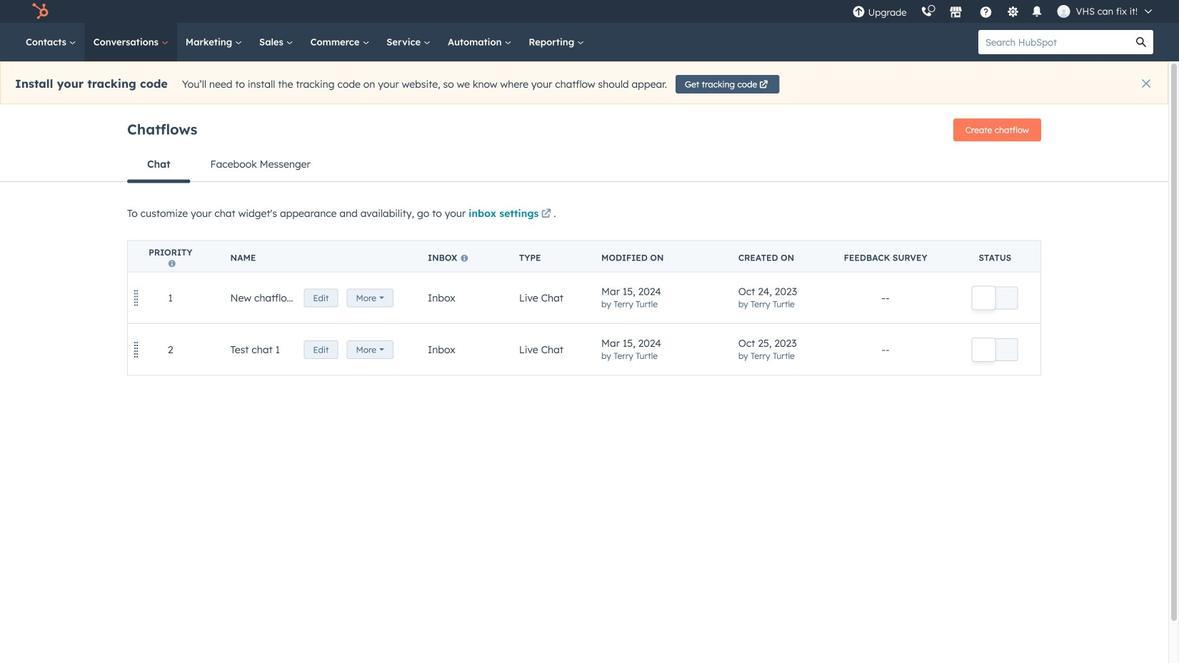 Task type: vqa. For each thing, say whether or not it's contained in the screenshot.
Close Image
yes



Task type: locate. For each thing, give the bounding box(es) containing it.
2 link opens in a new window image from the top
[[541, 210, 551, 220]]

marketplaces image
[[950, 6, 963, 19]]

navigation
[[127, 147, 1042, 182]]

link opens in a new window image
[[541, 206, 551, 223], [541, 210, 551, 220]]

banner
[[127, 114, 1042, 147]]

alert
[[0, 61, 1169, 104]]

menu
[[846, 0, 1162, 23]]



Task type: describe. For each thing, give the bounding box(es) containing it.
terry turtle image
[[1058, 5, 1071, 18]]

1 link opens in a new window image from the top
[[541, 206, 551, 223]]

Search HubSpot search field
[[979, 30, 1130, 54]]

close image
[[1142, 79, 1151, 88]]



